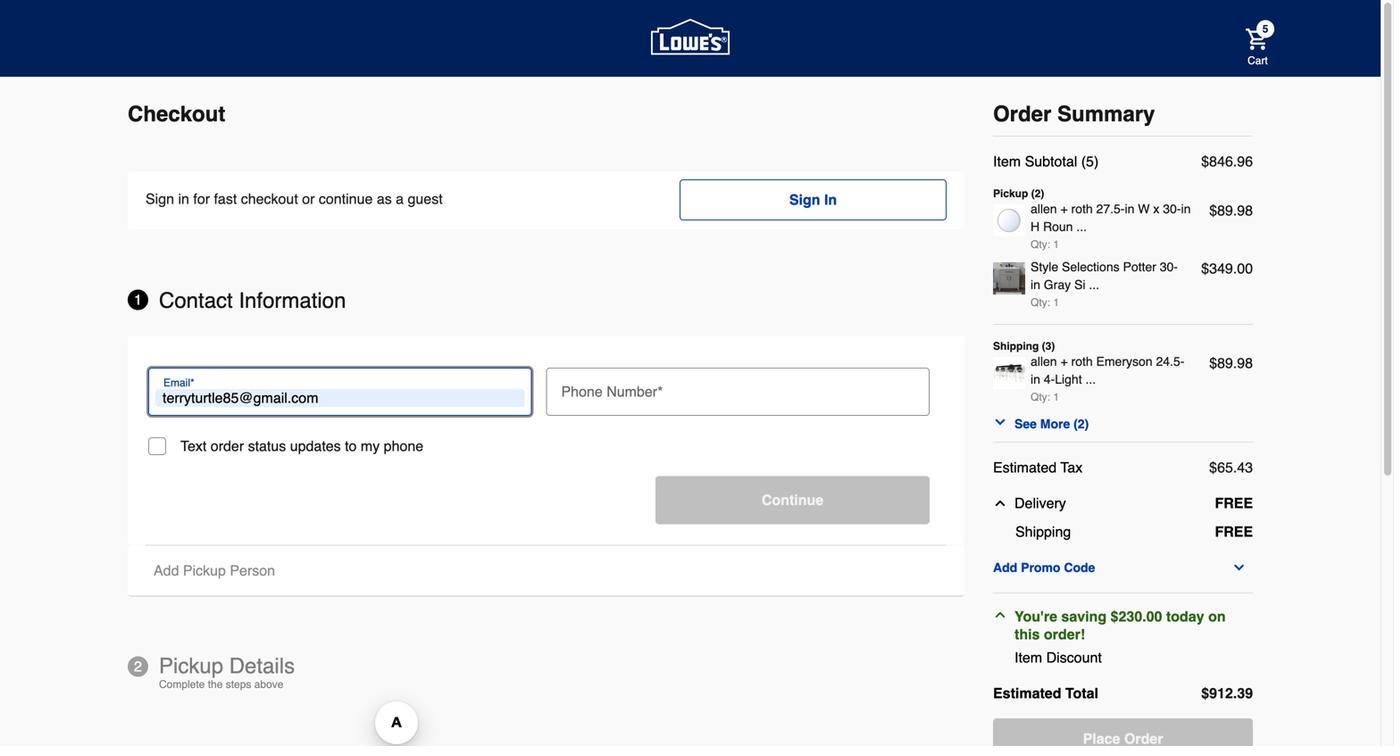 Task type: describe. For each thing, give the bounding box(es) containing it.
continue
[[762, 492, 824, 509]]

pickup (2)
[[994, 188, 1045, 200]]

as
[[377, 191, 392, 207]]

phone number*
[[562, 384, 663, 400]]

phone
[[562, 384, 603, 400]]

$ 65 . 43
[[1210, 460, 1253, 476]]

$ 912 . 39
[[1202, 686, 1253, 702]]

1 for allen + roth emeryson 24.5- in 4-light ...
[[1054, 391, 1060, 404]]

this
[[1015, 627, 1040, 643]]

my
[[361, 438, 380, 455]]

w
[[1138, 202, 1150, 216]]

email*
[[164, 377, 194, 390]]

349
[[1210, 260, 1234, 277]]

selections
[[1062, 260, 1120, 274]]

text
[[180, 438, 207, 455]]

qty: for allen + roth emeryson 24.5- in 4-light ...
[[1031, 391, 1051, 404]]

39
[[1238, 686, 1253, 702]]

roun
[[1044, 220, 1073, 234]]

1 horizontal spatial (2)
[[1074, 417, 1089, 432]]

$ for item subtotal (5)
[[1202, 153, 1210, 170]]

or
[[302, 191, 315, 207]]

x
[[1154, 202, 1160, 216]]

region containing phone number*
[[128, 337, 965, 545]]

steps
[[226, 679, 251, 692]]

you're saving  $230.00  today on this order! link
[[994, 608, 1246, 644]]

the
[[208, 679, 223, 692]]

... inside allen + roth emeryson 24.5- in 4-light ...
[[1086, 373, 1096, 387]]

delivery
[[1015, 495, 1067, 512]]

tax
[[1061, 460, 1083, 476]]

4-
[[1044, 373, 1055, 387]]

1 for style selections potter 30- in gray si ...
[[1054, 297, 1060, 309]]

light
[[1055, 373, 1082, 387]]

chevron up image for you're saving  $230.00  today on this order!
[[994, 608, 1008, 623]]

style selections potter 30- in gray si ...
[[1031, 260, 1178, 292]]

0 horizontal spatial chevron down image
[[994, 415, 1008, 430]]

order!
[[1044, 627, 1086, 643]]

saving
[[1062, 609, 1107, 625]]

qty: 1 for allen + roth 27.5-in w x 30-in h roun ...
[[1031, 239, 1060, 251]]

sign for sign in
[[790, 192, 821, 208]]

qty: 1 for style selections potter 30- in gray si ...
[[1031, 297, 1060, 309]]

you're saving  $230.00  today on this order!
[[1015, 609, 1226, 643]]

$ for allen + roth emeryson 24.5- in 4-light ...
[[1210, 355, 1218, 372]]

0 vertical spatial (2)
[[1032, 188, 1045, 200]]

846
[[1210, 153, 1234, 170]]

item subtotal (5)
[[994, 153, 1099, 170]]

checkout
[[128, 102, 225, 126]]

person
[[230, 563, 275, 579]]

see more (2)
[[1015, 417, 1089, 432]]

total
[[1066, 686, 1099, 702]]

. for allen + roth emeryson 24.5- in 4-light ...
[[1234, 355, 1238, 372]]

item image for $ 89 . 98
[[994, 205, 1026, 237]]

43
[[1238, 460, 1253, 476]]

24.5-
[[1157, 355, 1185, 369]]

pickup
[[994, 188, 1029, 200]]

Phone Number* telephone field
[[553, 368, 923, 407]]

see
[[1015, 417, 1037, 432]]

item for item subtotal (5)
[[994, 153, 1021, 170]]

to
[[345, 438, 357, 455]]

continue button
[[656, 477, 930, 525]]

more
[[1041, 417, 1071, 432]]

add promo code
[[994, 561, 1096, 575]]

style
[[1031, 260, 1059, 274]]

above
[[254, 679, 284, 692]]

shipping for shipping
[[1016, 524, 1071, 541]]

96
[[1238, 153, 1253, 170]]

0 vertical spatial pickup
[[183, 563, 226, 579]]

potter
[[1123, 260, 1157, 274]]

details
[[229, 654, 295, 679]]

$ 846 . 96
[[1202, 153, 1253, 170]]

estimated total
[[994, 686, 1099, 702]]

2 free from the top
[[1215, 524, 1253, 541]]

status
[[248, 438, 286, 455]]

summary
[[1058, 102, 1156, 126]]

add pickup person
[[154, 563, 275, 579]]

allen for allen + roth 27.5-in w x 30-in h roun ...
[[1031, 202, 1057, 216]]

lowe's home improvement logo image
[[651, 0, 730, 78]]

discount
[[1047, 650, 1102, 667]]

chevron down image inside add promo code link
[[1233, 561, 1247, 575]]

. for allen + roth 27.5-in w x 30-in h roun ...
[[1234, 202, 1238, 219]]

$ for style selections potter 30- in gray si ...
[[1202, 260, 1210, 277]]

updates
[[290, 438, 341, 455]]

$ 349 .00
[[1202, 260, 1254, 277]]

912
[[1210, 686, 1234, 702]]

$230.00
[[1111, 609, 1163, 625]]

in left w
[[1125, 202, 1135, 216]]

add for add pickup person
[[154, 563, 179, 579]]

item image for $ 349 .00
[[994, 263, 1026, 295]]

chevron up image for delivery
[[994, 497, 1008, 511]]



Task type: locate. For each thing, give the bounding box(es) containing it.
qty: 1
[[1031, 239, 1060, 251], [1031, 297, 1060, 309], [1031, 391, 1060, 404]]

sign for sign in for fast checkout or continue as a guest
[[146, 191, 174, 207]]

1 vertical spatial shipping
[[1016, 524, 1071, 541]]

0 vertical spatial 98
[[1238, 202, 1254, 219]]

item image
[[994, 357, 1026, 390]]

shipping down delivery
[[1016, 524, 1071, 541]]

0 vertical spatial estimated
[[994, 460, 1057, 476]]

qty:
[[1031, 239, 1051, 251], [1031, 297, 1051, 309], [1031, 391, 1051, 404]]

1 89 from the top
[[1218, 202, 1234, 219]]

2 + from the top
[[1061, 355, 1068, 369]]

in down style
[[1031, 278, 1041, 292]]

98 down 96
[[1238, 202, 1254, 219]]

(2)
[[1032, 188, 1045, 200], [1074, 417, 1089, 432]]

$ 89 . 98 right 24.5-
[[1210, 355, 1254, 372]]

order
[[211, 438, 244, 455]]

roth
[[1072, 202, 1093, 216], [1072, 355, 1093, 369]]

chevron up image left you're
[[994, 608, 1008, 623]]

qty: down 4- in the right of the page
[[1031, 391, 1051, 404]]

0 horizontal spatial sign
[[146, 191, 174, 207]]

1 vertical spatial estimated
[[994, 686, 1062, 702]]

continue
[[319, 191, 373, 207]]

in
[[825, 192, 837, 208]]

roth inside allen + roth emeryson 24.5- in 4-light ...
[[1072, 355, 1093, 369]]

1 vertical spatial pickup
[[159, 654, 223, 679]]

pickup inside pickup details complete the steps above
[[159, 654, 223, 679]]

1 free from the top
[[1215, 495, 1254, 512]]

2 roth from the top
[[1072, 355, 1093, 369]]

item down this
[[1015, 650, 1043, 667]]

+ for 27.5-
[[1061, 202, 1068, 216]]

. for estimated tax
[[1234, 460, 1238, 476]]

qty: 1 for allen + roth emeryson 24.5- in 4-light ...
[[1031, 391, 1060, 404]]

0 vertical spatial 89
[[1218, 202, 1234, 219]]

a
[[396, 191, 404, 207]]

. for item subtotal (5)
[[1234, 153, 1238, 170]]

roth for 27.5-
[[1072, 202, 1093, 216]]

+
[[1061, 202, 1068, 216], [1061, 355, 1068, 369]]

2 . from the top
[[1234, 202, 1238, 219]]

1 down 4- in the right of the page
[[1054, 391, 1060, 404]]

number*
[[607, 384, 663, 400]]

item
[[994, 153, 1021, 170], [1015, 650, 1043, 667]]

$ left .00
[[1202, 260, 1210, 277]]

1 vertical spatial allen
[[1031, 355, 1057, 369]]

checkout
[[241, 191, 298, 207]]

estimated
[[994, 460, 1057, 476], [994, 686, 1062, 702]]

(2) right "more"
[[1074, 417, 1089, 432]]

in
[[178, 191, 189, 207], [1125, 202, 1135, 216], [1182, 202, 1191, 216], [1031, 278, 1041, 292], [1031, 373, 1041, 387]]

roth inside allen + roth 27.5-in w x 30-in h roun ...
[[1072, 202, 1093, 216]]

0 vertical spatial +
[[1061, 202, 1068, 216]]

sign in for fast checkout or continue as a guest
[[146, 191, 443, 207]]

1 vertical spatial 98
[[1238, 355, 1254, 372]]

3 . from the top
[[1234, 355, 1238, 372]]

89 for allen + roth 27.5-in w x 30-in h roun ...
[[1218, 202, 1234, 219]]

1 vertical spatial item
[[1015, 650, 1043, 667]]

1 . from the top
[[1234, 153, 1238, 170]]

item image
[[994, 205, 1026, 237], [994, 263, 1026, 295]]

h
[[1031, 220, 1040, 234]]

0 vertical spatial chevron up image
[[994, 497, 1008, 511]]

1 left contact
[[134, 292, 142, 308]]

... right roun at the right top of the page
[[1077, 220, 1087, 234]]

in left 4- in the right of the page
[[1031, 373, 1041, 387]]

65
[[1218, 460, 1234, 476]]

in right the x
[[1182, 202, 1191, 216]]

qty: down the gray
[[1031, 297, 1051, 309]]

...
[[1077, 220, 1087, 234], [1089, 278, 1100, 292], [1086, 373, 1096, 387]]

0 vertical spatial chevron down image
[[994, 415, 1008, 430]]

on
[[1209, 609, 1226, 625]]

shipping for shipping (3)
[[994, 340, 1039, 353]]

+ for emeryson
[[1061, 355, 1068, 369]]

2 89 from the top
[[1218, 355, 1234, 372]]

1 vertical spatial qty: 1
[[1031, 297, 1060, 309]]

5
[[1263, 23, 1269, 35]]

89 right 24.5-
[[1218, 355, 1234, 372]]

0 vertical spatial 30-
[[1163, 202, 1182, 216]]

sign in button
[[680, 180, 947, 221]]

item image left style
[[994, 263, 1026, 295]]

1 allen from the top
[[1031, 202, 1057, 216]]

1 qty: 1 from the top
[[1031, 239, 1060, 251]]

pickup details complete the steps above
[[159, 654, 295, 692]]

2 item image from the top
[[994, 263, 1026, 295]]

order summary
[[994, 102, 1156, 126]]

$ 89 . 98
[[1210, 202, 1254, 219], [1210, 355, 1254, 372]]

estimated up delivery
[[994, 460, 1057, 476]]

pickup
[[183, 563, 226, 579], [159, 654, 223, 679]]

emeryson
[[1097, 355, 1153, 369]]

+ inside allen + roth 27.5-in w x 30-in h roun ...
[[1061, 202, 1068, 216]]

... inside the style selections potter 30- in gray si ...
[[1089, 278, 1100, 292]]

4 . from the top
[[1234, 460, 1238, 476]]

code
[[1064, 561, 1096, 575]]

27.5-
[[1097, 202, 1125, 216]]

0 vertical spatial allen
[[1031, 202, 1057, 216]]

1 vertical spatial chevron up image
[[994, 608, 1008, 623]]

1 vertical spatial chevron down image
[[1233, 561, 1247, 575]]

1 item image from the top
[[994, 205, 1026, 237]]

98 for allen + roth emeryson 24.5- in 4-light ...
[[1238, 355, 1254, 372]]

1 vertical spatial qty:
[[1031, 297, 1051, 309]]

98 right 24.5-
[[1238, 355, 1254, 372]]

sign inside button
[[790, 192, 821, 208]]

promo
[[1021, 561, 1061, 575]]

pickup left person
[[183, 563, 226, 579]]

(2) right the pickup
[[1032, 188, 1045, 200]]

order
[[994, 102, 1052, 126]]

in inside allen + roth emeryson 24.5- in 4-light ...
[[1031, 373, 1041, 387]]

2
[[134, 659, 142, 675]]

2 estimated from the top
[[994, 686, 1062, 702]]

add for add promo code
[[994, 561, 1018, 575]]

1 horizontal spatial chevron down image
[[1233, 561, 1247, 575]]

pickup left steps
[[159, 654, 223, 679]]

3 qty: 1 from the top
[[1031, 391, 1060, 404]]

1 vertical spatial $ 89 . 98
[[1210, 355, 1254, 372]]

item up the pickup
[[994, 153, 1021, 170]]

roth for emeryson
[[1072, 355, 1093, 369]]

(5)
[[1082, 153, 1099, 170]]

$ left 43
[[1210, 460, 1218, 476]]

0 vertical spatial roth
[[1072, 202, 1093, 216]]

item for item discount
[[1015, 650, 1043, 667]]

98 for allen + roth 27.5-in w x 30-in h roun ...
[[1238, 202, 1254, 219]]

5 . from the top
[[1234, 686, 1238, 702]]

contact
[[159, 289, 233, 313]]

lowe's home improvement cart image
[[1246, 29, 1268, 50]]

1 vertical spatial 89
[[1218, 355, 1234, 372]]

$ for estimated total
[[1202, 686, 1210, 702]]

3 qty: from the top
[[1031, 391, 1051, 404]]

0 vertical spatial $ 89 . 98
[[1210, 202, 1254, 219]]

allen + roth emeryson 24.5- in 4-light ...
[[1031, 355, 1185, 387]]

allen for allen + roth emeryson 24.5- in 4-light ...
[[1031, 355, 1057, 369]]

add left promo
[[994, 561, 1018, 575]]

2 chevron up image from the top
[[994, 608, 1008, 623]]

allen inside allen + roth emeryson 24.5- in 4-light ...
[[1031, 355, 1057, 369]]

98
[[1238, 202, 1254, 219], [1238, 355, 1254, 372]]

0 vertical spatial shipping
[[994, 340, 1039, 353]]

0 vertical spatial qty:
[[1031, 239, 1051, 251]]

chevron down image
[[994, 415, 1008, 430], [1233, 561, 1247, 575]]

89 down $ 846 . 96
[[1218, 202, 1234, 219]]

item image left h at the right
[[994, 205, 1026, 237]]

$ left 96
[[1202, 153, 1210, 170]]

$ 89 . 98 for allen + roth emeryson 24.5- in 4-light ...
[[1210, 355, 1254, 372]]

30- inside allen + roth 27.5-in w x 30-in h roun ...
[[1163, 202, 1182, 216]]

estimated down item discount
[[994, 686, 1062, 702]]

text order status updates to my phone
[[180, 438, 424, 455]]

1 + from the top
[[1061, 202, 1068, 216]]

qty: for allen + roth 27.5-in w x 30-in h roun ...
[[1031, 239, 1051, 251]]

2 vertical spatial qty: 1
[[1031, 391, 1060, 404]]

.
[[1234, 153, 1238, 170], [1234, 202, 1238, 219], [1234, 355, 1238, 372], [1234, 460, 1238, 476], [1234, 686, 1238, 702]]

30-
[[1163, 202, 1182, 216], [1160, 260, 1178, 274]]

... inside allen + roth 27.5-in w x 30-in h roun ...
[[1077, 220, 1087, 234]]

complete
[[159, 679, 205, 692]]

2 allen from the top
[[1031, 355, 1057, 369]]

1 vertical spatial 30-
[[1160, 260, 1178, 274]]

1 98 from the top
[[1238, 202, 1254, 219]]

qty: 1 down the gray
[[1031, 297, 1060, 309]]

1 qty: from the top
[[1031, 239, 1051, 251]]

qty: down h at the right
[[1031, 239, 1051, 251]]

2 vertical spatial ...
[[1086, 373, 1096, 387]]

you're
[[1015, 609, 1058, 625]]

subtotal
[[1025, 153, 1078, 170]]

2 vertical spatial qty:
[[1031, 391, 1051, 404]]

0 vertical spatial free
[[1215, 495, 1254, 512]]

roth left 27.5-
[[1072, 202, 1093, 216]]

shipping up item image
[[994, 340, 1039, 353]]

in inside the style selections potter 30- in gray si ...
[[1031, 278, 1041, 292]]

89
[[1218, 202, 1234, 219], [1218, 355, 1234, 372]]

1 down roun at the right top of the page
[[1054, 239, 1060, 251]]

+ up roun at the right top of the page
[[1061, 202, 1068, 216]]

gray
[[1044, 278, 1071, 292]]

for
[[193, 191, 210, 207]]

add left person
[[154, 563, 179, 579]]

allen down (3)
[[1031, 355, 1057, 369]]

cart
[[1248, 55, 1268, 67]]

0 vertical spatial item image
[[994, 205, 1026, 237]]

.00
[[1234, 260, 1254, 277]]

2 98 from the top
[[1238, 355, 1254, 372]]

1 $ 89 . 98 from the top
[[1210, 202, 1254, 219]]

2 $ 89 . 98 from the top
[[1210, 355, 1254, 372]]

information
[[239, 289, 346, 313]]

fast
[[214, 191, 237, 207]]

region
[[128, 337, 965, 545]]

0 vertical spatial ...
[[1077, 220, 1087, 234]]

1 vertical spatial item image
[[994, 263, 1026, 295]]

30- inside the style selections potter 30- in gray si ...
[[1160, 260, 1178, 274]]

+ up light
[[1061, 355, 1068, 369]]

allen up h at the right
[[1031, 202, 1057, 216]]

estimated for estimated total
[[994, 686, 1062, 702]]

shipping (3)
[[994, 340, 1055, 353]]

1 estimated from the top
[[994, 460, 1057, 476]]

$ right 24.5-
[[1210, 355, 1218, 372]]

allen inside allen + roth 27.5-in w x 30-in h roun ...
[[1031, 202, 1057, 216]]

sign left in
[[790, 192, 821, 208]]

Email* email field
[[155, 390, 525, 407]]

chevron up image inside you're saving  $230.00  today on this order! link
[[994, 608, 1008, 623]]

1 down the gray
[[1054, 297, 1060, 309]]

$ for allen + roth 27.5-in w x 30-in h roun ...
[[1210, 202, 1218, 219]]

today
[[1167, 609, 1205, 625]]

estimated for estimated tax
[[994, 460, 1057, 476]]

$ down 846
[[1210, 202, 1218, 219]]

30- right potter
[[1160, 260, 1178, 274]]

$ for estimated tax
[[1210, 460, 1218, 476]]

... right light
[[1086, 373, 1096, 387]]

1 horizontal spatial sign
[[790, 192, 821, 208]]

0 vertical spatial qty: 1
[[1031, 239, 1060, 251]]

0 horizontal spatial (2)
[[1032, 188, 1045, 200]]

estimated tax
[[994, 460, 1083, 476]]

roth up light
[[1072, 355, 1093, 369]]

1 vertical spatial (2)
[[1074, 417, 1089, 432]]

guest
[[408, 191, 443, 207]]

2 qty: 1 from the top
[[1031, 297, 1060, 309]]

sign left "for"
[[146, 191, 174, 207]]

sign in
[[790, 192, 837, 208]]

si
[[1075, 278, 1086, 292]]

1 for allen + roth 27.5-in w x 30-in h roun ...
[[1054, 239, 1060, 251]]

89 for allen + roth emeryson 24.5- in 4-light ...
[[1218, 355, 1234, 372]]

1 vertical spatial free
[[1215, 524, 1253, 541]]

qty: 1 down h at the right
[[1031, 239, 1060, 251]]

1 vertical spatial roth
[[1072, 355, 1093, 369]]

chevron up image
[[994, 497, 1008, 511], [994, 608, 1008, 623]]

0 horizontal spatial add
[[154, 563, 179, 579]]

qty: 1 down 4- in the right of the page
[[1031, 391, 1060, 404]]

1 horizontal spatial add
[[994, 561, 1018, 575]]

contact information
[[159, 289, 346, 313]]

chevron up image left delivery
[[994, 497, 1008, 511]]

... right the si
[[1089, 278, 1100, 292]]

2 qty: from the top
[[1031, 297, 1051, 309]]

1 vertical spatial ...
[[1089, 278, 1100, 292]]

$ left 39
[[1202, 686, 1210, 702]]

1 roth from the top
[[1072, 202, 1093, 216]]

(3)
[[1042, 340, 1055, 353]]

allen + roth 27.5-in w x 30-in h roun ...
[[1031, 202, 1191, 234]]

in left "for"
[[178, 191, 189, 207]]

0 vertical spatial item
[[994, 153, 1021, 170]]

qty: for style selections potter 30- in gray si ...
[[1031, 297, 1051, 309]]

+ inside allen + roth emeryson 24.5- in 4-light ...
[[1061, 355, 1068, 369]]

$ 89 . 98 for allen + roth 27.5-in w x 30-in h roun ...
[[1210, 202, 1254, 219]]

1 vertical spatial +
[[1061, 355, 1068, 369]]

1 chevron up image from the top
[[994, 497, 1008, 511]]

$ 89 . 98 down $ 846 . 96
[[1210, 202, 1254, 219]]

phone
[[384, 438, 424, 455]]

allen
[[1031, 202, 1057, 216], [1031, 355, 1057, 369]]

. for estimated total
[[1234, 686, 1238, 702]]

add promo code link
[[994, 558, 1254, 579]]

30- right the x
[[1163, 202, 1182, 216]]

item discount
[[1015, 650, 1102, 667]]



Task type: vqa. For each thing, say whether or not it's contained in the screenshot.
bottommost 'Lighting'
no



